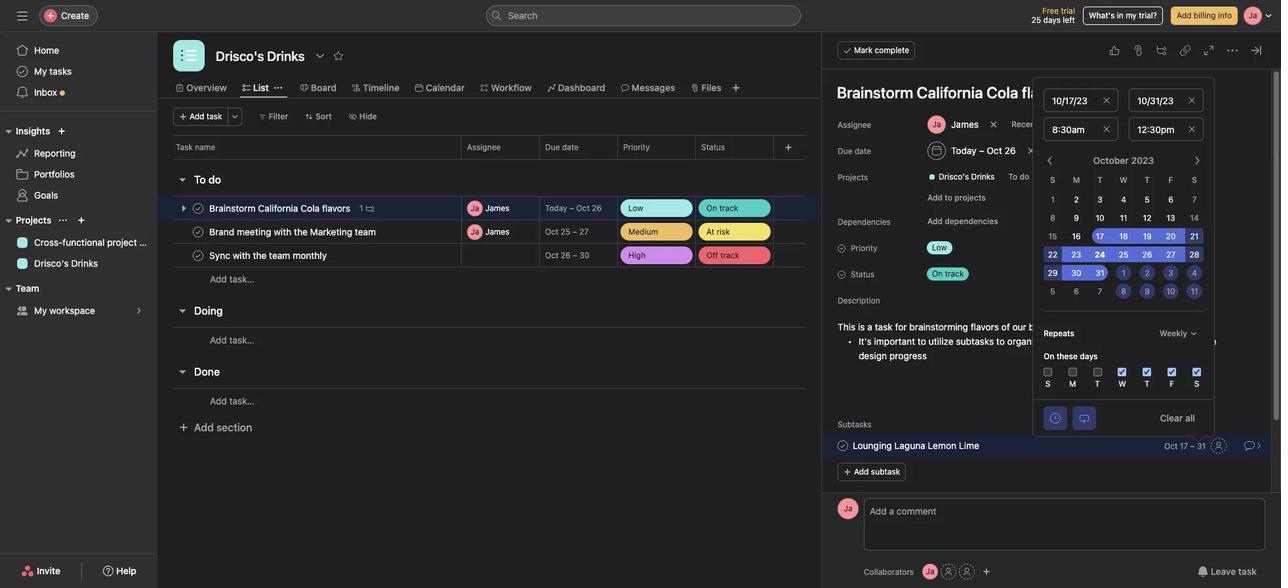 Task type: vqa. For each thing, say whether or not it's contained in the screenshot.
Mark complete image
no



Task type: describe. For each thing, give the bounding box(es) containing it.
1 subtask image
[[366, 204, 374, 212]]

1 vertical spatial 1
[[1122, 268, 1126, 278]]

attachments: add a file to this task, brainstorm california cola flavors image
[[1133, 45, 1144, 56]]

see details, my workspace image
[[135, 307, 143, 315]]

ja inside row
[[471, 227, 479, 237]]

home
[[34, 45, 59, 56]]

on track inside brainstorm california cola flavors dialog
[[933, 269, 964, 279]]

add a task to this section image
[[229, 306, 240, 316]]

0 horizontal spatial 11
[[1121, 213, 1128, 223]]

clear due date image
[[1027, 147, 1035, 155]]

status inside brainstorm california cola flavors dialog
[[851, 270, 875, 280]]

completed image inside sync with the team monthly cell
[[190, 248, 206, 263]]

brainstorm california cola flavors cell
[[158, 196, 462, 221]]

0 horizontal spatial 7
[[1098, 287, 1103, 297]]

next month image
[[1192, 156, 1203, 166]]

doing button
[[194, 299, 223, 323]]

2 vertical spatial on
[[1044, 352, 1055, 362]]

task… for add task… button associated with first collapse task list for this section image from the bottom of the page
[[229, 395, 255, 407]]

to do button
[[1003, 168, 1046, 186]]

1 horizontal spatial 5
[[1145, 195, 1150, 205]]

weekly
[[1160, 329, 1188, 339]]

for
[[896, 322, 907, 333]]

new image
[[58, 127, 66, 135]]

1 vertical spatial low button
[[922, 239, 1001, 257]]

0 horizontal spatial to do
[[194, 174, 221, 186]]

M checkbox
[[1069, 368, 1077, 377]]

1 vertical spatial w
[[1119, 379, 1127, 389]]

brainstorm california cola flavors dialog
[[822, 32, 1282, 589]]

to inside button
[[194, 174, 206, 186]]

1 vertical spatial 3
[[1169, 268, 1174, 278]]

0 horizontal spatial 6
[[1074, 287, 1079, 297]]

name
[[195, 142, 215, 152]]

oct up "oct 25 – 27"
[[577, 203, 590, 213]]

1 vertical spatial 27
[[1167, 250, 1176, 260]]

my tasks link
[[8, 61, 150, 82]]

oct for oct 17 – 31
[[1165, 441, 1178, 451]]

1 horizontal spatial ja button
[[923, 564, 939, 580]]

status inside row
[[702, 142, 725, 152]]

0 vertical spatial w
[[1120, 175, 1128, 185]]

october 2023
[[1094, 155, 1155, 166]]

off track button
[[696, 244, 774, 267]]

16
[[1073, 232, 1081, 242]]

all
[[1186, 412, 1196, 424]]

track inside 'dropdown button'
[[721, 250, 740, 260]]

task inside this is a task for brainstorming flavors of our brand of cool, refreshing california colas! it's important to utilize subtasks to organize the new flavors and their progress in the design progress
[[875, 322, 893, 333]]

copy task link image
[[1181, 45, 1191, 56]]

overview link
[[176, 81, 227, 95]]

t down on these days
[[1096, 379, 1101, 389]]

cool,
[[1068, 322, 1088, 333]]

hide sidebar image
[[17, 11, 28, 21]]

teams element
[[0, 277, 158, 324]]

mark complete
[[854, 45, 910, 55]]

portfolios
[[34, 169, 75, 180]]

add task… button for doing's collapse task list for this section image
[[210, 333, 255, 348]]

my for my workspace
[[34, 305, 47, 316]]

1 horizontal spatial 10
[[1167, 287, 1176, 297]]

james for james dropdown button
[[952, 119, 979, 130]]

search button
[[486, 5, 801, 26]]

task for add task
[[207, 112, 222, 121]]

31 inside brainstorm california cola flavors dialog
[[1198, 441, 1206, 451]]

row containing task name
[[158, 135, 822, 159]]

1 horizontal spatial completed image
[[835, 438, 851, 454]]

1 horizontal spatial 4
[[1193, 268, 1198, 278]]

add task… for add task… button for doing's collapse task list for this section image
[[210, 334, 255, 346]]

0 horizontal spatial 3
[[1098, 195, 1103, 205]]

to do button
[[194, 168, 221, 192]]

do inside button
[[209, 174, 221, 186]]

1 horizontal spatial 7
[[1193, 195, 1197, 205]]

more actions image
[[231, 113, 239, 121]]

17 inside brainstorm california cola flavors dialog
[[1180, 441, 1189, 451]]

oct for oct 25 – 27
[[545, 227, 559, 237]]

drisco's inside brainstorm california cola flavors dialog
[[939, 172, 969, 182]]

cross-functional project plan
[[34, 237, 157, 248]]

task… for add task… button for doing's collapse task list for this section image
[[229, 334, 255, 346]]

0 vertical spatial 6
[[1169, 195, 1174, 205]]

it's
[[859, 336, 872, 347]]

1 vertical spatial progress
[[890, 350, 927, 362]]

tasks
[[49, 66, 72, 77]]

filter button
[[252, 108, 294, 126]]

overview
[[186, 82, 227, 93]]

0 vertical spatial f
[[1169, 175, 1174, 185]]

my
[[1126, 11, 1137, 20]]

task for leave task
[[1239, 566, 1257, 578]]

header to do tree grid
[[158, 196, 822, 291]]

add billing info button
[[1171, 7, 1238, 25]]

medium button
[[618, 221, 696, 243]]

18
[[1120, 232, 1129, 242]]

leave task button
[[1190, 560, 1266, 584]]

priority inside brainstorm california cola flavors dialog
[[851, 243, 878, 253]]

1 vertical spatial m
[[1070, 379, 1077, 389]]

0 horizontal spatial to
[[918, 336, 927, 347]]

create
[[61, 10, 89, 21]]

expand subtask list for the task brainstorm california cola flavors image
[[179, 203, 189, 214]]

weekly button
[[1154, 325, 1204, 343]]

– for oct 26 – 30
[[573, 251, 578, 261]]

due date for priority
[[545, 142, 579, 152]]

today – oct 26 inside brainstorm california cola flavors dialog
[[952, 145, 1016, 156]]

previous month image
[[1045, 156, 1056, 166]]

on these days
[[1044, 352, 1098, 362]]

help button
[[95, 560, 145, 583]]

billing
[[1194, 11, 1216, 20]]

2 vertical spatial 25
[[1119, 250, 1129, 260]]

insights button
[[0, 123, 50, 139]]

1 vertical spatial 2
[[1145, 268, 1150, 278]]

insights element
[[0, 119, 158, 209]]

assignee for projects
[[838, 120, 872, 130]]

1 vertical spatial f
[[1170, 379, 1175, 389]]

help
[[116, 566, 136, 577]]

off track
[[707, 250, 740, 260]]

Completed checkbox
[[190, 248, 206, 263]]

project
[[107, 237, 137, 248]]

board
[[311, 82, 337, 93]]

F checkbox
[[1168, 368, 1177, 377]]

cross-functional project plan link
[[8, 232, 157, 253]]

left
[[1063, 15, 1076, 25]]

1 vertical spatial 5
[[1051, 287, 1056, 297]]

s up add time "icon"
[[1046, 379, 1051, 389]]

completed checkbox inside main content
[[835, 438, 851, 454]]

to inside dropdown button
[[1009, 172, 1018, 182]]

2 the from the left
[[1203, 336, 1217, 347]]

0 vertical spatial 17
[[1097, 232, 1105, 242]]

description
[[838, 296, 881, 306]]

colas!
[[1179, 322, 1205, 333]]

remove assignee image
[[990, 121, 998, 129]]

t down 2023
[[1145, 175, 1150, 185]]

s down the previous month image
[[1051, 175, 1056, 185]]

section
[[216, 422, 252, 434]]

refreshing
[[1091, 322, 1134, 333]]

0 vertical spatial on track button
[[696, 197, 774, 220]]

Due time text field
[[1129, 117, 1204, 141]]

this is a task for brainstorming flavors of our brand of cool, refreshing california colas! it's important to utilize subtasks to organize the new flavors and their progress in the design progress
[[838, 322, 1220, 362]]

0 horizontal spatial flavors
[[971, 322, 999, 333]]

2 t checkbox from the left
[[1143, 368, 1152, 377]]

add to projects button
[[922, 189, 992, 207]]

plan
[[139, 237, 157, 248]]

list image
[[181, 48, 197, 64]]

oct 26 – 30
[[545, 251, 590, 261]]

add inside add subtask button
[[854, 467, 869, 477]]

do inside dropdown button
[[1020, 172, 1030, 182]]

0 horizontal spatial 8
[[1051, 213, 1056, 223]]

create button
[[39, 5, 98, 26]]

0 vertical spatial track
[[720, 203, 739, 213]]

main content inside brainstorm california cola flavors dialog
[[822, 70, 1272, 577]]

20
[[1167, 232, 1176, 242]]

row containing james
[[158, 196, 822, 221]]

goals
[[34, 190, 58, 201]]

clear due date image
[[1189, 96, 1196, 104]]

brand
[[1029, 322, 1054, 333]]

13
[[1167, 213, 1176, 223]]

trial
[[1061, 6, 1076, 16]]

due for priority
[[545, 142, 560, 152]]

oct down remove assignee icon
[[987, 145, 1003, 156]]

25 inside row
[[561, 227, 571, 237]]

in inside this is a task for brainstorming flavors of our brand of cool, refreshing california colas! it's important to utilize subtasks to organize the new flavors and their progress in the design progress
[[1193, 336, 1201, 347]]

high
[[629, 250, 646, 260]]

invite button
[[13, 560, 69, 583]]

to inside "button"
[[945, 193, 953, 203]]

messages link
[[621, 81, 676, 95]]

clear start date image
[[1103, 96, 1111, 104]]

1 horizontal spatial on track button
[[922, 265, 1001, 284]]

add section
[[194, 422, 252, 434]]

0 vertical spatial 1
[[1051, 195, 1055, 205]]

low inside brainstorm california cola flavors dialog
[[933, 243, 947, 253]]

cross-
[[34, 237, 63, 248]]

add inside add to projects "button"
[[928, 193, 943, 203]]

my tasks
[[34, 66, 72, 77]]

what's in my trial? button
[[1083, 7, 1164, 25]]

brand meeting with the marketing team cell
[[158, 220, 462, 244]]

0 horizontal spatial 10
[[1096, 213, 1105, 223]]

doing
[[194, 305, 223, 317]]

1 vertical spatial drisco's drinks link
[[8, 253, 150, 274]]

Brand meeting with the Marketing team text field
[[207, 225, 380, 239]]

dashboard link
[[548, 81, 606, 95]]

add to starred image
[[333, 51, 344, 61]]

tab actions image
[[274, 84, 282, 92]]

0 horizontal spatial low button
[[618, 197, 696, 220]]

what's
[[1089, 11, 1115, 20]]

recently
[[1012, 119, 1045, 129]]

1 vertical spatial 11
[[1191, 287, 1199, 297]]

task
[[176, 142, 193, 152]]

s up all
[[1195, 379, 1200, 389]]

due date for projects
[[838, 146, 872, 156]]

add task… row for doing's collapse task list for this section image
[[158, 327, 822, 352]]

medium
[[629, 227, 658, 237]]

21
[[1191, 232, 1199, 242]]

add inside add task button
[[190, 112, 204, 121]]

their
[[1132, 336, 1151, 347]]

close details image
[[1252, 45, 1262, 56]]

0 horizontal spatial 9
[[1074, 213, 1079, 223]]

0 vertical spatial m
[[1073, 175, 1080, 185]]

assigned
[[1047, 119, 1081, 129]]

add to projects
[[928, 193, 986, 203]]

add down doing
[[210, 334, 227, 346]]

– for oct 25 – 27
[[573, 227, 577, 237]]

at risk button
[[696, 221, 774, 243]]

1 vertical spatial 30
[[1072, 268, 1082, 278]]

0 vertical spatial 2
[[1075, 195, 1079, 205]]

1 t checkbox from the left
[[1094, 368, 1102, 377]]

invite
[[37, 566, 60, 577]]

california
[[1136, 322, 1176, 333]]

t down their
[[1145, 379, 1150, 389]]

oct for oct 26 – 30
[[545, 251, 559, 261]]

0 vertical spatial progress
[[1154, 336, 1191, 347]]

1 horizontal spatial 8
[[1122, 287, 1127, 297]]

calendar link
[[415, 81, 465, 95]]

12
[[1144, 213, 1152, 223]]

Start date text field
[[1044, 89, 1119, 112]]

1 the from the left
[[1047, 336, 1060, 347]]

add subtask image
[[1157, 45, 1168, 56]]



Task type: locate. For each thing, give the bounding box(es) containing it.
due
[[545, 142, 560, 152], [838, 146, 853, 156]]

1 horizontal spatial due
[[838, 146, 853, 156]]

1 horizontal spatial do
[[1020, 172, 1030, 182]]

2 add task… row from the top
[[158, 327, 822, 352]]

0 horizontal spatial 5
[[1051, 287, 1056, 297]]

drisco's drinks link inside brainstorm california cola flavors dialog
[[923, 171, 1000, 184]]

9 up 16
[[1074, 213, 1079, 223]]

1 vertical spatial task…
[[229, 334, 255, 346]]

add task… for add task… button associated with first collapse task list for this section image from the bottom of the page
[[210, 395, 255, 407]]

completed image down the subtasks
[[835, 438, 851, 454]]

0 vertical spatial today – oct 26
[[952, 145, 1016, 156]]

to left projects
[[945, 193, 953, 203]]

add or remove collaborators image
[[983, 568, 991, 576]]

25
[[1032, 15, 1042, 25], [561, 227, 571, 237], [1119, 250, 1129, 260]]

1 vertical spatial completed image
[[190, 248, 206, 263]]

oct
[[987, 145, 1003, 156], [577, 203, 590, 213], [545, 227, 559, 237], [545, 251, 559, 261], [1165, 441, 1178, 451]]

0 vertical spatial low button
[[618, 197, 696, 220]]

0 horizontal spatial 17
[[1097, 232, 1105, 242]]

w down w checkbox
[[1119, 379, 1127, 389]]

on left these
[[1044, 352, 1055, 362]]

row
[[158, 135, 822, 159], [173, 159, 807, 160], [158, 196, 822, 221], [158, 220, 822, 244], [158, 243, 822, 268]]

date for projects
[[855, 146, 872, 156]]

list link
[[243, 81, 269, 95]]

oct up oct 26 – 30
[[545, 227, 559, 237]]

29
[[1048, 268, 1058, 278]]

25 inside free trial 25 days left
[[1032, 15, 1042, 25]]

0 horizontal spatial 27
[[580, 227, 589, 237]]

Start time text field
[[1044, 117, 1119, 141]]

in down the 'colas!'
[[1193, 336, 1201, 347]]

timeline link
[[352, 81, 400, 95]]

1 vertical spatial flavors
[[1083, 336, 1111, 347]]

to left utilize
[[918, 336, 927, 347]]

0 vertical spatial on track
[[707, 203, 739, 213]]

show options image
[[315, 51, 325, 61]]

1 vertical spatial add task… row
[[158, 327, 822, 352]]

sort button
[[299, 108, 338, 126]]

2 vertical spatial completed checkbox
[[835, 438, 851, 454]]

mark complete button
[[838, 41, 916, 60]]

add subtask button
[[838, 463, 907, 482]]

0 likes. click to like this task image
[[1110, 45, 1120, 56]]

task right leave
[[1239, 566, 1257, 578]]

free trial 25 days left
[[1032, 6, 1076, 25]]

task left more actions image
[[207, 112, 222, 121]]

1 vertical spatial add task…
[[210, 334, 255, 346]]

collapse task list for this section image left doing
[[177, 306, 188, 316]]

3 add task… from the top
[[210, 395, 255, 407]]

oct down clear
[[1165, 441, 1178, 451]]

0 vertical spatial flavors
[[971, 322, 999, 333]]

2 collapse task list for this section image from the top
[[177, 306, 188, 316]]

25 down 18 in the right top of the page
[[1119, 250, 1129, 260]]

add task…
[[210, 274, 255, 285], [210, 334, 255, 346], [210, 395, 255, 407]]

ja down james button at the left
[[471, 227, 479, 237]]

flavors down refreshing
[[1083, 336, 1111, 347]]

8
[[1051, 213, 1056, 223], [1122, 287, 1127, 297]]

2 horizontal spatial task
[[1239, 566, 1257, 578]]

T checkbox
[[1094, 368, 1102, 377], [1143, 368, 1152, 377]]

recently assigned button
[[1006, 116, 1098, 134]]

0 vertical spatial 31
[[1096, 268, 1105, 278]]

oct down "oct 25 – 27"
[[545, 251, 559, 261]]

add inside add dependencies button
[[928, 217, 943, 226]]

2023
[[1132, 155, 1155, 166]]

0 horizontal spatial assignee
[[467, 142, 501, 152]]

add task… up section
[[210, 395, 255, 407]]

1 horizontal spatial to
[[945, 193, 953, 203]]

0 horizontal spatial 2
[[1075, 195, 1079, 205]]

f
[[1169, 175, 1174, 185], [1170, 379, 1175, 389]]

add up the add section button
[[210, 395, 227, 407]]

14
[[1191, 213, 1199, 223]]

mark
[[854, 45, 873, 55]]

add task… down add a task to this section image
[[210, 334, 255, 346]]

add left section
[[194, 422, 214, 434]]

1 vertical spatial days
[[1080, 352, 1098, 362]]

1 horizontal spatial date
[[855, 146, 872, 156]]

the left new
[[1047, 336, 1060, 347]]

main content containing james
[[822, 70, 1272, 577]]

our
[[1013, 322, 1027, 333]]

on track button up at risk dropdown button
[[696, 197, 774, 220]]

october 2023 button
[[1085, 149, 1176, 173]]

2 up 16
[[1075, 195, 1079, 205]]

days inside free trial 25 days left
[[1044, 15, 1061, 25]]

dependencies
[[838, 217, 891, 227]]

1 horizontal spatial on track
[[933, 269, 964, 279]]

2 vertical spatial add task… row
[[158, 389, 822, 413]]

drisco's drinks link up add to projects
[[923, 171, 1000, 184]]

3 down october
[[1098, 195, 1103, 205]]

add inside add billing info button
[[1177, 11, 1192, 20]]

due inside row
[[545, 142, 560, 152]]

1 horizontal spatial in
[[1193, 336, 1201, 347]]

8 up the "15"
[[1051, 213, 1056, 223]]

1 vertical spatial james
[[486, 203, 510, 213]]

t down october
[[1098, 175, 1103, 185]]

0 vertical spatial task
[[207, 112, 222, 121]]

add task… button for first collapse task list for this section image from the bottom of the page
[[210, 394, 255, 409]]

0 horizontal spatial 31
[[1096, 268, 1105, 278]]

add task button
[[173, 108, 228, 126]]

1 horizontal spatial low button
[[922, 239, 1001, 257]]

10 up 24
[[1096, 213, 1105, 223]]

low down add dependencies button at the right top
[[933, 243, 947, 253]]

0 vertical spatial drisco's drinks link
[[923, 171, 1000, 184]]

2
[[1075, 195, 1079, 205], [1145, 268, 1150, 278]]

completed checkbox inside the 'brand meeting with the marketing team' cell
[[190, 224, 206, 240]]

– up oct 26 – 30
[[573, 227, 577, 237]]

reporting link
[[8, 143, 150, 164]]

row containing ja
[[158, 220, 822, 244]]

2 horizontal spatial to
[[997, 336, 1005, 347]]

portfolios link
[[8, 164, 150, 185]]

1
[[1051, 195, 1055, 205], [1122, 268, 1126, 278]]

ja button right collaborators
[[923, 564, 939, 580]]

assignee for priority
[[467, 142, 501, 152]]

workflow
[[491, 82, 532, 93]]

remove image for "start time" text box
[[1103, 125, 1111, 133]]

completed checkbox down the subtasks
[[835, 438, 851, 454]]

1 horizontal spatial t checkbox
[[1143, 368, 1152, 377]]

1 collapse task list for this section image from the top
[[177, 175, 188, 185]]

10 up california
[[1167, 287, 1176, 297]]

0 vertical spatial assignee
[[838, 120, 872, 130]]

add
[[1177, 11, 1192, 20], [190, 112, 204, 121], [928, 193, 943, 203], [928, 217, 943, 226], [210, 274, 227, 285], [210, 334, 227, 346], [210, 395, 227, 407], [194, 422, 214, 434], [854, 467, 869, 477]]

s checkbox right f checkbox
[[1193, 368, 1202, 377]]

1 vertical spatial assignee
[[467, 142, 501, 152]]

– down james dropdown button
[[979, 145, 985, 156]]

6 up 13
[[1169, 195, 1174, 205]]

31 down clear all button
[[1198, 441, 1206, 451]]

3 task… from the top
[[229, 395, 255, 407]]

1 horizontal spatial 1
[[1122, 268, 1126, 278]]

hide button
[[343, 108, 383, 126]]

of left cool,
[[1057, 322, 1065, 333]]

due down dashboard 'link'
[[545, 142, 560, 152]]

info
[[1219, 11, 1232, 20]]

3 add task… button from the top
[[210, 394, 255, 409]]

0 horizontal spatial projects
[[16, 215, 51, 226]]

done
[[194, 366, 220, 378]]

0 horizontal spatial 25
[[561, 227, 571, 237]]

s
[[1051, 175, 1056, 185], [1193, 175, 1198, 185], [1046, 379, 1051, 389], [1195, 379, 1200, 389]]

task name
[[176, 142, 215, 152]]

date inside row
[[562, 142, 579, 152]]

collapse task list for this section image
[[177, 175, 188, 185], [177, 306, 188, 316], [177, 367, 188, 377]]

t
[[1098, 175, 1103, 185], [1145, 175, 1150, 185], [1096, 379, 1101, 389], [1145, 379, 1150, 389]]

s down next month icon
[[1193, 175, 1198, 185]]

done button
[[194, 360, 220, 384]]

collapse task list for this section image for to do
[[177, 175, 188, 185]]

1 vertical spatial drinks
[[71, 258, 98, 269]]

leave
[[1211, 566, 1237, 578]]

do down name
[[209, 174, 221, 186]]

0 horizontal spatial date
[[562, 142, 579, 152]]

completed checkbox inside brainstorm california cola flavors cell
[[190, 200, 206, 216]]

1 vertical spatial 7
[[1098, 287, 1103, 297]]

1 horizontal spatial 25
[[1032, 15, 1042, 25]]

30 down "oct 25 – 27"
[[580, 251, 590, 261]]

date for priority
[[562, 142, 579, 152]]

add left billing
[[1177, 11, 1192, 20]]

oct 17 – 31
[[1165, 441, 1206, 451]]

priority inside row
[[623, 142, 650, 152]]

1 vertical spatial 10
[[1167, 287, 1176, 297]]

reporting
[[34, 148, 76, 159]]

add time image
[[1051, 413, 1061, 424]]

1 completed image from the top
[[190, 200, 206, 216]]

do down clear due date image
[[1020, 172, 1030, 182]]

0 vertical spatial 9
[[1074, 213, 1079, 223]]

add task
[[190, 112, 222, 121]]

to do inside dropdown button
[[1009, 172, 1030, 182]]

2 completed image from the top
[[190, 248, 206, 263]]

1 horizontal spatial progress
[[1154, 336, 1191, 347]]

ja right collaborators
[[926, 567, 935, 577]]

0 horizontal spatial today – oct 26
[[545, 203, 602, 213]]

assignee inside brainstorm california cola flavors dialog
[[838, 120, 872, 130]]

track inside brainstorm california cola flavors dialog
[[945, 269, 964, 279]]

S checkbox
[[1044, 368, 1053, 377], [1193, 368, 1202, 377]]

on inside header to do 'tree grid'
[[707, 203, 717, 213]]

today inside header to do 'tree grid'
[[545, 203, 568, 213]]

1 add task… from the top
[[210, 274, 255, 285]]

26 inside brainstorm california cola flavors dialog
[[1005, 145, 1016, 156]]

1 horizontal spatial to
[[1009, 172, 1018, 182]]

progress down the important
[[890, 350, 927, 362]]

add task… button up section
[[210, 394, 255, 409]]

0 horizontal spatial task
[[207, 112, 222, 121]]

today – oct 26
[[952, 145, 1016, 156], [545, 203, 602, 213]]

main content
[[822, 70, 1272, 577]]

add task… inside header to do 'tree grid'
[[210, 274, 255, 285]]

drinks down cross-functional project plan link
[[71, 258, 98, 269]]

add task… button down add a task to this section image
[[210, 333, 255, 348]]

of left our
[[1002, 322, 1010, 333]]

task inside add task button
[[207, 112, 222, 121]]

add task… button up add a task to this section image
[[210, 272, 255, 287]]

due right add field image
[[838, 146, 853, 156]]

due for projects
[[838, 146, 853, 156]]

1 vertical spatial ja button
[[923, 564, 939, 580]]

filter
[[269, 112, 288, 121]]

projects
[[955, 193, 986, 203]]

0 vertical spatial 10
[[1096, 213, 1105, 223]]

1 vertical spatial drisco's drinks
[[34, 258, 98, 269]]

drinks inside projects element
[[71, 258, 98, 269]]

dependencies
[[945, 217, 999, 226]]

workspace
[[49, 305, 95, 316]]

2 of from the left
[[1057, 322, 1065, 333]]

days
[[1044, 15, 1061, 25], [1080, 352, 1098, 362]]

1 add task… row from the top
[[158, 267, 822, 291]]

add task… row for first collapse task list for this section image from the bottom of the page
[[158, 389, 822, 413]]

add subtask
[[854, 467, 901, 477]]

remove image down clear start date image
[[1103, 125, 1111, 133]]

row containing high
[[158, 243, 822, 268]]

0 horizontal spatial low
[[629, 203, 644, 213]]

james button
[[922, 113, 985, 137]]

drisco's up add to projects
[[939, 172, 969, 182]]

add billing info
[[1177, 11, 1232, 20]]

1 horizontal spatial low
[[933, 243, 947, 253]]

today inside brainstorm california cola flavors dialog
[[952, 145, 977, 156]]

leave task
[[1211, 566, 1257, 578]]

27 inside row
[[580, 227, 589, 237]]

2 vertical spatial task
[[1239, 566, 1257, 578]]

james for james button at the left
[[486, 203, 510, 213]]

w down the october 2023
[[1120, 175, 1128, 185]]

2 down 19
[[1145, 268, 1150, 278]]

1 horizontal spatial 2
[[1145, 268, 1150, 278]]

m down "start time" text box
[[1073, 175, 1080, 185]]

t checkbox left w checkbox
[[1094, 368, 1102, 377]]

due inside brainstorm california cola flavors dialog
[[838, 146, 853, 156]]

2 s checkbox from the left
[[1193, 368, 1202, 377]]

0 vertical spatial 30
[[580, 251, 590, 261]]

global element
[[0, 32, 158, 111]]

what's in my trial?
[[1089, 11, 1158, 20]]

f down f checkbox
[[1170, 379, 1175, 389]]

1 horizontal spatial drisco's drinks
[[939, 172, 995, 182]]

0 vertical spatial james
[[952, 119, 979, 130]]

ja
[[471, 227, 479, 237], [844, 504, 853, 514], [926, 567, 935, 577]]

15
[[1049, 232, 1058, 242]]

0 horizontal spatial the
[[1047, 336, 1060, 347]]

0 horizontal spatial completed image
[[190, 224, 206, 240]]

1 vertical spatial 8
[[1122, 287, 1127, 297]]

remove image
[[1103, 125, 1111, 133], [1189, 125, 1196, 133]]

11
[[1121, 213, 1128, 223], [1191, 287, 1199, 297]]

1 vertical spatial completed image
[[835, 438, 851, 454]]

–
[[979, 145, 985, 156], [570, 203, 574, 213], [573, 227, 577, 237], [573, 251, 578, 261], [1191, 441, 1195, 451]]

low up medium
[[629, 203, 644, 213]]

1 vertical spatial 9
[[1145, 287, 1150, 297]]

projects inside main content
[[838, 173, 868, 182]]

1 add task… button from the top
[[210, 272, 255, 287]]

ja for left ja button
[[844, 504, 853, 514]]

0 horizontal spatial progress
[[890, 350, 927, 362]]

messages
[[632, 82, 676, 93]]

3
[[1098, 195, 1103, 205], [1169, 268, 1174, 278]]

add inside the add section button
[[194, 422, 214, 434]]

completed image
[[190, 224, 206, 240], [835, 438, 851, 454]]

30 down 23
[[1072, 268, 1082, 278]]

9 up california
[[1145, 287, 1150, 297]]

task… up add a task to this section image
[[229, 274, 255, 285]]

description document
[[824, 320, 1256, 364]]

task… for first add task… button from the top
[[229, 274, 255, 285]]

task… inside header to do 'tree grid'
[[229, 274, 255, 285]]

0 horizontal spatial on track button
[[696, 197, 774, 220]]

track down add dependencies button at the right top
[[945, 269, 964, 279]]

subtask
[[871, 467, 901, 477]]

11 up the 'colas!'
[[1191, 287, 1199, 297]]

completed image inside the 'brand meeting with the marketing team' cell
[[190, 224, 206, 240]]

drinks inside brainstorm california cola flavors dialog
[[972, 172, 995, 182]]

is
[[858, 322, 865, 333]]

james inside dropdown button
[[952, 119, 979, 130]]

2 vertical spatial james
[[486, 227, 510, 237]]

today – oct 26 inside header to do 'tree grid'
[[545, 203, 602, 213]]

1 horizontal spatial today – oct 26
[[952, 145, 1016, 156]]

Task Name text field
[[853, 439, 980, 453]]

new project or portfolio image
[[78, 217, 86, 224]]

1 vertical spatial low
[[933, 243, 947, 253]]

4 down "28"
[[1193, 268, 1198, 278]]

dashboard
[[558, 82, 606, 93]]

1 vertical spatial projects
[[16, 215, 51, 226]]

None text field
[[213, 44, 308, 68]]

0 vertical spatial 11
[[1121, 213, 1128, 223]]

add inside header to do 'tree grid'
[[210, 274, 227, 285]]

1 my from the top
[[34, 66, 47, 77]]

drisco's
[[939, 172, 969, 182], [34, 258, 69, 269]]

26
[[1005, 145, 1016, 156], [592, 203, 602, 213], [1143, 250, 1153, 260], [561, 251, 571, 261]]

projects element
[[0, 209, 158, 277]]

1 vertical spatial on
[[933, 269, 943, 279]]

inbox
[[34, 87, 57, 98]]

completed checkbox up completed option
[[190, 224, 206, 240]]

projects inside dropdown button
[[16, 215, 51, 226]]

3 collapse task list for this section image from the top
[[177, 367, 188, 377]]

due date inside brainstorm california cola flavors dialog
[[838, 146, 872, 156]]

0 vertical spatial 8
[[1051, 213, 1056, 223]]

w
[[1120, 175, 1128, 185], [1119, 379, 1127, 389]]

drisco's drinks link
[[923, 171, 1000, 184], [8, 253, 150, 274]]

1 horizontal spatial 17
[[1180, 441, 1189, 451]]

0 vertical spatial drisco's drinks
[[939, 172, 995, 182]]

projects up cross-
[[16, 215, 51, 226]]

date inside brainstorm california cola flavors dialog
[[855, 146, 872, 156]]

task
[[207, 112, 222, 121], [875, 322, 893, 333], [1239, 566, 1257, 578]]

1 vertical spatial 17
[[1180, 441, 1189, 451]]

0 horizontal spatial on track
[[707, 203, 739, 213]]

add tab image
[[731, 83, 742, 93]]

drinks up projects
[[972, 172, 995, 182]]

2 add task… button from the top
[[210, 333, 255, 348]]

list
[[253, 82, 269, 93]]

1 task… from the top
[[229, 274, 255, 285]]

low inside header to do 'tree grid'
[[629, 203, 644, 213]]

my for my tasks
[[34, 66, 47, 77]]

more actions for this task image
[[1228, 45, 1238, 56]]

in inside button
[[1118, 11, 1124, 20]]

remove image for due time text box
[[1189, 125, 1196, 133]]

my inside teams element
[[34, 305, 47, 316]]

drisco's drinks inside projects element
[[34, 258, 98, 269]]

– down all
[[1191, 441, 1195, 451]]

ja for rightmost ja button
[[926, 567, 935, 577]]

days left left
[[1044, 15, 1061, 25]]

completed image
[[190, 200, 206, 216], [190, 248, 206, 263]]

add task… row
[[158, 267, 822, 291], [158, 327, 822, 352], [158, 389, 822, 413]]

2 remove image from the left
[[1189, 125, 1196, 133]]

track
[[720, 203, 739, 213], [721, 250, 740, 260], [945, 269, 964, 279]]

full screen image
[[1204, 45, 1215, 56]]

1 s checkbox from the left
[[1044, 368, 1053, 377]]

projects up 'dependencies'
[[838, 173, 868, 182]]

to down recently at top right
[[1009, 172, 1018, 182]]

W checkbox
[[1119, 368, 1127, 377]]

3 add task… row from the top
[[158, 389, 822, 413]]

Task Name text field
[[829, 77, 1256, 108]]

2 task… from the top
[[229, 334, 255, 346]]

on inside brainstorm california cola flavors dialog
[[933, 269, 943, 279]]

5 down 29
[[1051, 287, 1056, 297]]

1 vertical spatial priority
[[851, 243, 878, 253]]

completed image inside brainstorm california cola flavors cell
[[190, 200, 206, 216]]

1 of from the left
[[1002, 322, 1010, 333]]

priority down 'dependencies'
[[851, 243, 878, 253]]

2 add task… from the top
[[210, 334, 255, 346]]

30 inside header to do 'tree grid'
[[580, 251, 590, 261]]

completed image up completed option
[[190, 224, 206, 240]]

status down files
[[702, 142, 725, 152]]

1 vertical spatial today – oct 26
[[545, 203, 602, 213]]

on track
[[707, 203, 739, 213], [933, 269, 964, 279]]

search list box
[[486, 5, 801, 26]]

my left tasks
[[34, 66, 47, 77]]

1 horizontal spatial drisco's
[[939, 172, 969, 182]]

4 up 18 in the right top of the page
[[1122, 195, 1127, 205]]

goals link
[[8, 185, 150, 206]]

drisco's drinks inside brainstorm california cola flavors dialog
[[939, 172, 995, 182]]

task… up section
[[229, 395, 255, 407]]

my inside 'link'
[[34, 66, 47, 77]]

1 vertical spatial track
[[721, 250, 740, 260]]

1 up the "15"
[[1051, 195, 1055, 205]]

add left projects
[[928, 193, 943, 203]]

1 vertical spatial collapse task list for this section image
[[177, 306, 188, 316]]

– for oct 17 – 31
[[1191, 441, 1195, 451]]

27 up oct 26 – 30
[[580, 227, 589, 237]]

10
[[1096, 213, 1105, 223], [1167, 287, 1176, 297]]

drisco's drinks link down functional
[[8, 253, 150, 274]]

0 vertical spatial low
[[629, 203, 644, 213]]

collapse task list for this section image for doing
[[177, 306, 188, 316]]

at risk
[[707, 227, 730, 237]]

james inside button
[[486, 203, 510, 213]]

Sync with the team monthly text field
[[207, 249, 331, 262]]

1 horizontal spatial to do
[[1009, 172, 1030, 182]]

1 remove image from the left
[[1103, 125, 1111, 133]]

0 vertical spatial 4
[[1122, 195, 1127, 205]]

0 horizontal spatial to
[[194, 174, 206, 186]]

add up doing
[[210, 274, 227, 285]]

a
[[868, 322, 873, 333]]

the
[[1047, 336, 1060, 347], [1203, 336, 1217, 347]]

2 my from the top
[[34, 305, 47, 316]]

Brainstorm California Cola flavors text field
[[207, 202, 354, 215]]

on up the at
[[707, 203, 717, 213]]

add down overview "link"
[[190, 112, 204, 121]]

set to repeat image
[[1080, 413, 1090, 424]]

on track inside header to do 'tree grid'
[[707, 203, 739, 213]]

collapse task list for this section image left to do button
[[177, 175, 188, 185]]

add task… for first add task… button from the top
[[210, 274, 255, 285]]

sync with the team monthly cell
[[158, 243, 462, 268]]

to down task name
[[194, 174, 206, 186]]

17 down clear all button
[[1180, 441, 1189, 451]]

Due date text field
[[1129, 89, 1204, 112]]

drisco's inside projects element
[[34, 258, 69, 269]]

these
[[1057, 352, 1078, 362]]

11 up 18 in the right top of the page
[[1121, 213, 1128, 223]]

days right these
[[1080, 352, 1098, 362]]

this
[[838, 322, 856, 333]]

flavors up subtasks
[[971, 322, 999, 333]]

0 vertical spatial on
[[707, 203, 717, 213]]

1 vertical spatial today
[[545, 203, 568, 213]]

0 vertical spatial 5
[[1145, 195, 1150, 205]]

add task… button
[[210, 272, 255, 287], [210, 333, 255, 348], [210, 394, 255, 409]]

1 vertical spatial 25
[[561, 227, 571, 237]]

add field image
[[785, 144, 793, 152]]

task right a in the right of the page
[[875, 322, 893, 333]]

0 horizontal spatial ja button
[[838, 499, 859, 520]]

– up "oct 25 – 27"
[[570, 203, 574, 213]]

track up risk
[[720, 203, 739, 213]]

and
[[1114, 336, 1129, 347]]

remove image down clear due date icon
[[1189, 125, 1196, 133]]

0 vertical spatial completed image
[[190, 200, 206, 216]]

task inside leave task button
[[1239, 566, 1257, 578]]

on
[[707, 203, 717, 213], [933, 269, 943, 279], [1044, 352, 1055, 362]]

Completed checkbox
[[190, 200, 206, 216], [190, 224, 206, 240], [835, 438, 851, 454]]

show options, current sort, top image
[[59, 217, 67, 224]]

on track up risk
[[707, 203, 739, 213]]

1 horizontal spatial status
[[851, 270, 875, 280]]

design
[[859, 350, 887, 362]]



